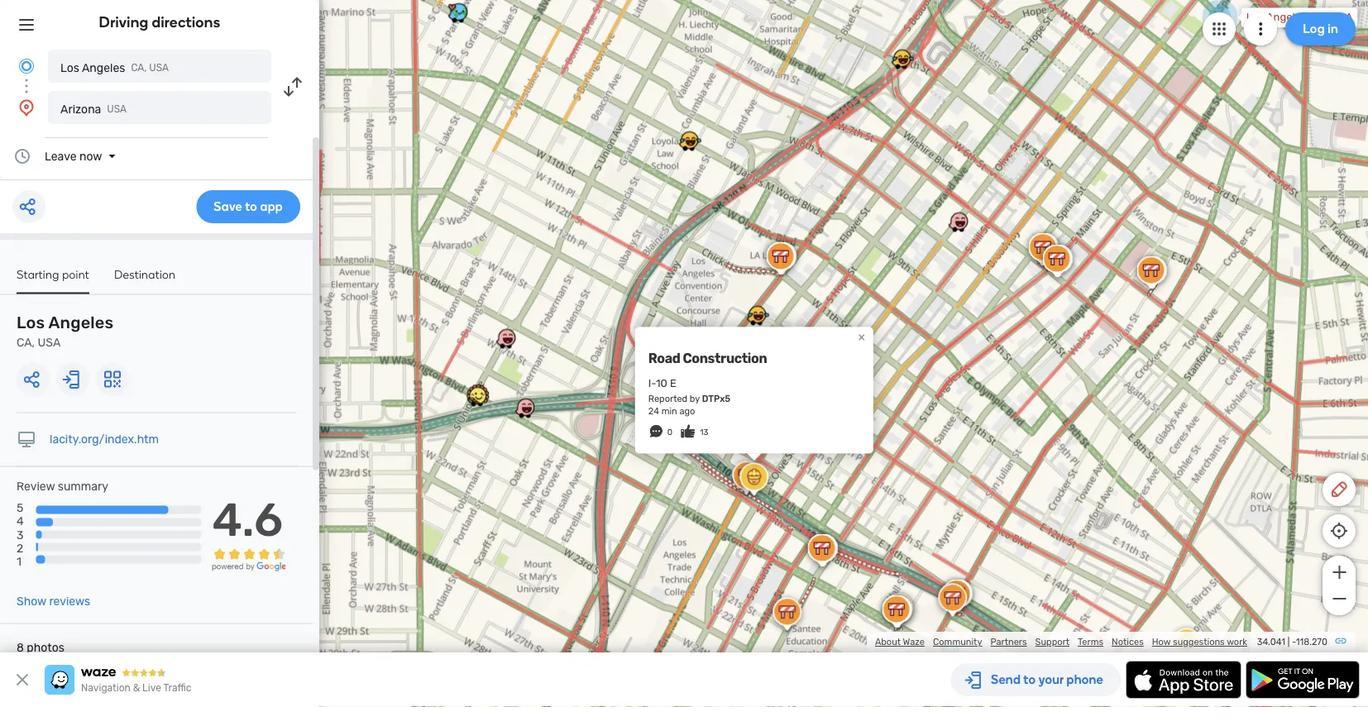 Task type: describe. For each thing, give the bounding box(es) containing it.
review
[[17, 480, 55, 493]]

arizona
[[60, 102, 101, 116]]

road
[[648, 350, 680, 366]]

min
[[661, 406, 677, 417]]

computer image
[[17, 430, 36, 450]]

about waze community partners support terms notices how suggestions work
[[875, 636, 1247, 648]]

summary
[[58, 480, 108, 493]]

4
[[17, 515, 24, 528]]

24
[[648, 406, 659, 417]]

leave
[[45, 149, 77, 163]]

destination button
[[114, 267, 176, 292]]

34.041
[[1257, 636, 1285, 648]]

los inside los angeles ca, usa
[[17, 313, 45, 333]]

2 horizontal spatial ca,
[[1312, 11, 1329, 24]]

3
[[17, 528, 24, 542]]

show
[[17, 595, 46, 608]]

road construction
[[648, 350, 767, 366]]

leave now
[[45, 149, 102, 163]]

usa down "driving directions" on the left top
[[149, 62, 169, 74]]

0
[[667, 428, 673, 437]]

support
[[1035, 636, 1069, 648]]

x image
[[12, 670, 32, 690]]

starting
[[17, 267, 59, 281]]

lacity.org/index.htm link
[[50, 433, 159, 446]]

show reviews
[[17, 595, 90, 608]]

2
[[17, 541, 23, 555]]

e
[[670, 377, 677, 390]]

los angeles, ca, usa
[[1246, 11, 1353, 24]]

live
[[142, 682, 161, 694]]

community link
[[933, 636, 982, 648]]

destination
[[114, 267, 176, 281]]

i-10 e reported by dtpx5 24 min ago
[[648, 377, 730, 417]]

×
[[858, 329, 865, 345]]

118.270
[[1296, 636, 1328, 648]]

support link
[[1035, 636, 1069, 648]]

dtpx5
[[702, 393, 730, 404]]

usa inside arizona usa
[[107, 103, 127, 115]]

by
[[690, 393, 700, 404]]

now
[[79, 149, 102, 163]]

traffic
[[163, 682, 191, 694]]

navigation & live traffic
[[81, 682, 191, 694]]

0 vertical spatial los
[[1246, 11, 1264, 24]]

5 4 3 2 1
[[17, 501, 24, 568]]

about
[[875, 636, 901, 648]]

× link
[[854, 329, 869, 345]]

-
[[1292, 636, 1296, 648]]

work
[[1227, 636, 1247, 648]]

usa down starting point button
[[38, 336, 61, 349]]

angeles inside los angeles ca, usa
[[48, 313, 114, 333]]

&
[[133, 682, 140, 694]]

lacity.org/index.htm
[[50, 433, 159, 446]]

driving
[[99, 13, 148, 31]]



Task type: vqa. For each thing, say whether or not it's contained in the screenshot.
show
yes



Task type: locate. For each thing, give the bounding box(es) containing it.
driving directions
[[99, 13, 220, 31]]

angeles up arizona usa in the top of the page
[[82, 61, 125, 74]]

terms
[[1078, 636, 1103, 648]]

about waze link
[[875, 636, 925, 648]]

ca, down driving
[[131, 62, 147, 74]]

pencil image
[[1329, 480, 1349, 500]]

1 vertical spatial ca,
[[131, 62, 147, 74]]

2 vertical spatial los
[[17, 313, 45, 333]]

directions
[[152, 13, 220, 31]]

arizona usa
[[60, 102, 127, 116]]

zoom out image
[[1329, 589, 1349, 609]]

usa right arizona
[[107, 103, 127, 115]]

1 vertical spatial los angeles ca, usa
[[17, 313, 114, 349]]

|
[[1288, 636, 1290, 648]]

terms link
[[1078, 636, 1103, 648]]

partners link
[[990, 636, 1027, 648]]

5
[[17, 501, 23, 515]]

0 vertical spatial angeles
[[82, 61, 125, 74]]

partners
[[990, 636, 1027, 648]]

point
[[62, 267, 89, 281]]

1 vertical spatial angeles
[[48, 313, 114, 333]]

how
[[1152, 636, 1171, 648]]

los angeles ca, usa
[[60, 61, 169, 74], [17, 313, 114, 349]]

current location image
[[17, 56, 36, 76]]

zoom in image
[[1329, 562, 1349, 582]]

0 horizontal spatial ca,
[[17, 336, 35, 349]]

notices link
[[1112, 636, 1144, 648]]

13
[[700, 428, 708, 437]]

10
[[656, 377, 667, 390]]

2 horizontal spatial los
[[1246, 11, 1264, 24]]

angeles down point
[[48, 313, 114, 333]]

location image
[[17, 98, 36, 117]]

starting point button
[[17, 267, 89, 294]]

1 horizontal spatial ca,
[[131, 62, 147, 74]]

ca,
[[1312, 11, 1329, 24], [131, 62, 147, 74], [17, 336, 35, 349]]

ago
[[679, 406, 695, 417]]

how suggestions work link
[[1152, 636, 1247, 648]]

0 vertical spatial los angeles ca, usa
[[60, 61, 169, 74]]

suggestions
[[1173, 636, 1225, 648]]

notices
[[1112, 636, 1144, 648]]

angeles
[[82, 61, 125, 74], [48, 313, 114, 333]]

los up arizona
[[60, 61, 79, 74]]

ca, right angeles,
[[1312, 11, 1329, 24]]

photos
[[27, 641, 64, 655]]

angeles,
[[1266, 11, 1309, 24]]

1 vertical spatial los
[[60, 61, 79, 74]]

los left angeles,
[[1246, 11, 1264, 24]]

link image
[[1334, 634, 1347, 648]]

i-
[[648, 377, 656, 390]]

usa right angeles,
[[1331, 11, 1353, 24]]

ca, down starting point button
[[17, 336, 35, 349]]

0 horizontal spatial los
[[17, 313, 45, 333]]

4.6
[[212, 492, 283, 547]]

navigation
[[81, 682, 131, 694]]

starting point
[[17, 267, 89, 281]]

los angeles ca, usa down starting point button
[[17, 313, 114, 349]]

los
[[1246, 11, 1264, 24], [60, 61, 79, 74], [17, 313, 45, 333]]

usa
[[1331, 11, 1353, 24], [149, 62, 169, 74], [107, 103, 127, 115], [38, 336, 61, 349]]

8
[[17, 641, 24, 655]]

clock image
[[12, 146, 32, 166]]

construction
[[683, 350, 767, 366]]

0 vertical spatial ca,
[[1312, 11, 1329, 24]]

los down starting point button
[[17, 313, 45, 333]]

2 vertical spatial ca,
[[17, 336, 35, 349]]

community
[[933, 636, 982, 648]]

34.041 | -118.270
[[1257, 636, 1328, 648]]

waze
[[903, 636, 925, 648]]

1
[[17, 555, 21, 568]]

reported
[[648, 393, 687, 404]]

los angeles ca, usa down driving
[[60, 61, 169, 74]]

8 photos
[[17, 641, 64, 655]]

review summary
[[17, 480, 108, 493]]

1 horizontal spatial los
[[60, 61, 79, 74]]

reviews
[[49, 595, 90, 608]]



